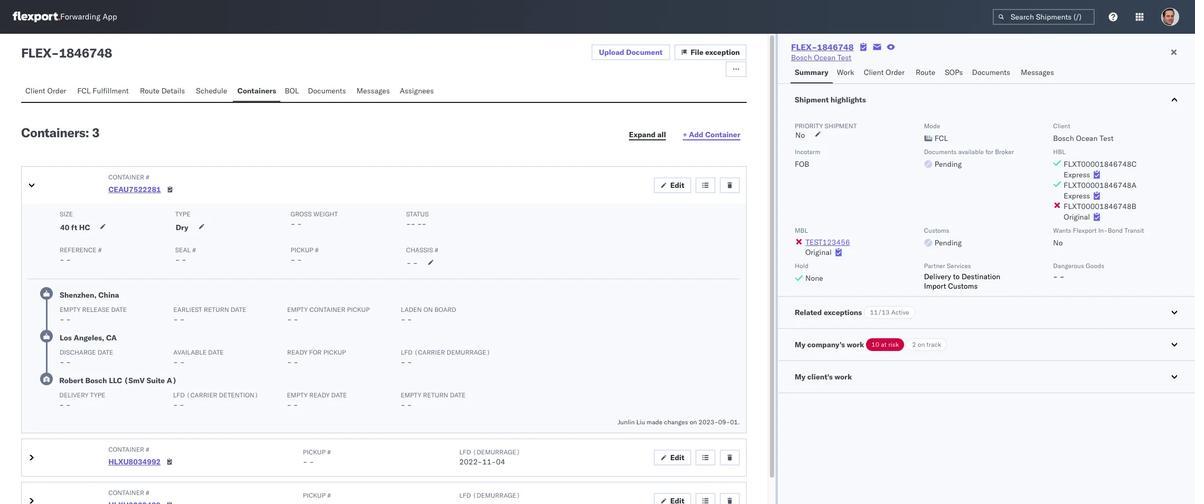 Task type: locate. For each thing, give the bounding box(es) containing it.
lfd for 2022-
[[460, 449, 471, 456]]

fcl left fulfillment
[[77, 86, 91, 96]]

lfd (demurrage) 2022-11-04
[[460, 449, 520, 467]]

(demurrage) down 04
[[473, 492, 520, 500]]

test up flxt00001846748c
[[1100, 134, 1114, 143]]

flex-1846748 link
[[791, 42, 854, 52]]

on left "2023-" on the right bottom of page
[[690, 418, 697, 426]]

1 vertical spatial express
[[1064, 191, 1091, 201]]

schedule
[[196, 86, 227, 96]]

my left company's
[[795, 340, 806, 350]]

1 vertical spatial (demurrage)
[[473, 492, 520, 500]]

1 vertical spatial fcl
[[935, 134, 948, 143]]

date down the lfd (carrier demurrage) - -
[[450, 391, 466, 399]]

1 vertical spatial on
[[918, 341, 925, 349]]

1 horizontal spatial order
[[886, 68, 905, 77]]

date inside empty return date - -
[[450, 391, 466, 399]]

route inside button
[[140, 86, 160, 96]]

2 (demurrage) from the top
[[473, 492, 520, 500]]

original down test123456 button
[[806, 248, 832, 257]]

empty down shenzhen,
[[60, 306, 80, 314]]

2 express from the top
[[1064, 191, 1091, 201]]

documents right bol "button"
[[308, 86, 346, 96]]

lfd down the a)
[[173, 391, 185, 399]]

return
[[204, 306, 229, 314], [423, 391, 448, 399]]

lfd up "2022-" at the left bottom of the page
[[460, 449, 471, 456]]

(demurrage) for lfd (demurrage) 2022-11-04
[[473, 449, 520, 456]]

1 horizontal spatial return
[[423, 391, 448, 399]]

app
[[103, 12, 117, 22]]

(demurrage) up 04
[[473, 449, 520, 456]]

empty inside empty release date - -
[[60, 306, 80, 314]]

gross weight - -
[[291, 210, 338, 229]]

pickup # - - for lfd (demurrage)
[[303, 449, 331, 467]]

express up 'flxt00001846748b'
[[1064, 191, 1091, 201]]

customs inside partner services delivery to destination import customs
[[948, 282, 978, 291]]

active
[[892, 309, 910, 316]]

order down the flex - 1846748
[[47, 86, 66, 96]]

order left route "button"
[[886, 68, 905, 77]]

0 horizontal spatial no
[[796, 130, 805, 140]]

container # down 'hlxu8034992' at the bottom
[[108, 489, 149, 497]]

0 horizontal spatial documents
[[308, 86, 346, 96]]

date
[[111, 306, 127, 314], [231, 306, 246, 314], [98, 349, 113, 357], [208, 349, 224, 357], [331, 391, 347, 399], [450, 391, 466, 399]]

pending down documents available for broker
[[935, 160, 962, 169]]

empty left ready in the left of the page
[[287, 391, 308, 399]]

0 horizontal spatial return
[[204, 306, 229, 314]]

-
[[51, 45, 59, 61], [291, 219, 295, 229], [297, 219, 302, 229], [406, 219, 411, 229], [411, 219, 415, 229], [417, 219, 422, 229], [422, 219, 427, 229], [60, 255, 64, 265], [66, 255, 71, 265], [175, 255, 180, 265], [182, 255, 186, 265], [291, 255, 295, 265], [297, 255, 302, 265], [407, 258, 411, 268], [413, 258, 418, 268], [1054, 272, 1058, 282], [1060, 272, 1065, 282], [60, 315, 64, 324], [66, 315, 71, 324], [173, 315, 178, 324], [180, 315, 185, 324], [287, 315, 292, 324], [294, 315, 298, 324], [401, 315, 406, 324], [407, 315, 412, 324], [60, 358, 64, 367], [66, 358, 71, 367], [173, 358, 178, 367], [180, 358, 185, 367], [287, 358, 292, 367], [294, 358, 298, 367], [401, 358, 406, 367], [407, 358, 412, 367], [59, 400, 64, 410], [66, 400, 70, 410], [173, 400, 178, 410], [180, 400, 184, 410], [287, 400, 292, 410], [293, 400, 298, 410], [401, 400, 405, 410], [407, 400, 412, 410], [303, 458, 308, 467], [310, 458, 314, 467]]

11/13
[[870, 309, 890, 316]]

delivery inside delivery type - -
[[59, 391, 88, 399]]

0 vertical spatial bosch
[[791, 53, 812, 62]]

0 vertical spatial order
[[886, 68, 905, 77]]

pickup # - - up pickup #
[[303, 449, 331, 467]]

client order
[[864, 68, 905, 77], [25, 86, 66, 96]]

0 vertical spatial my
[[795, 340, 806, 350]]

los angeles, ca
[[60, 333, 117, 343]]

0 horizontal spatial route
[[140, 86, 160, 96]]

(carrier for lfd (carrier detention) - -
[[186, 391, 217, 399]]

empty for empty container pickup - -
[[287, 306, 308, 314]]

no down priority
[[796, 130, 805, 140]]

1 (demurrage) from the top
[[473, 449, 520, 456]]

lfd (demurrage)
[[460, 492, 520, 500]]

2 edit button from the top
[[654, 450, 692, 466]]

1 vertical spatial my
[[795, 372, 806, 382]]

priority
[[795, 122, 823, 130]]

work right client's
[[835, 372, 852, 382]]

dry
[[176, 223, 188, 232]]

incoterm
[[795, 148, 821, 156]]

mode
[[924, 122, 941, 130]]

route for route
[[916, 68, 936, 77]]

discharge date - -
[[60, 349, 113, 367]]

documents up the shipment highlights button on the top of page
[[972, 68, 1011, 77]]

route
[[916, 68, 936, 77], [140, 86, 160, 96]]

1 horizontal spatial documents
[[924, 148, 957, 156]]

1 vertical spatial customs
[[948, 282, 978, 291]]

#
[[146, 173, 149, 181], [98, 246, 102, 254], [192, 246, 196, 254], [315, 246, 319, 254], [435, 246, 438, 254], [146, 446, 149, 454], [327, 449, 331, 456], [146, 489, 149, 497], [327, 492, 331, 500]]

customs down services
[[948, 282, 978, 291]]

work for my client's work
[[835, 372, 852, 382]]

reference # - -
[[60, 246, 102, 265]]

11/13 active
[[870, 309, 910, 316]]

(carrier inside the lfd (carrier demurrage) - -
[[414, 349, 445, 357]]

on
[[424, 306, 433, 314], [918, 341, 925, 349], [690, 418, 697, 426]]

1 vertical spatial pending
[[935, 238, 962, 248]]

edit button down all
[[654, 178, 692, 193]]

empty down the lfd (carrier demurrage) - -
[[401, 391, 422, 399]]

file exception
[[691, 48, 740, 57]]

return for earliest return date - -
[[204, 306, 229, 314]]

return inside empty return date - -
[[423, 391, 448, 399]]

2 vertical spatial bosch
[[85, 376, 107, 386]]

pickup for date
[[347, 306, 370, 314]]

client order button down flex
[[21, 81, 73, 102]]

0 vertical spatial pickup
[[347, 306, 370, 314]]

client right "work" button
[[864, 68, 884, 77]]

pickup inside ready for pickup - -
[[323, 349, 346, 357]]

documents button up the shipment highlights button on the top of page
[[968, 63, 1017, 83]]

route left sops
[[916, 68, 936, 77]]

0 vertical spatial edit
[[671, 181, 685, 190]]

edit down "+"
[[671, 181, 685, 190]]

0 horizontal spatial fcl
[[77, 86, 91, 96]]

delivery down robert
[[59, 391, 88, 399]]

(carrier for lfd (carrier demurrage) - -
[[414, 349, 445, 357]]

pickup # - - down gross weight - -
[[291, 246, 319, 265]]

lfd inside lfd (carrier detention) - -
[[173, 391, 185, 399]]

2 horizontal spatial documents
[[972, 68, 1011, 77]]

documents
[[972, 68, 1011, 77], [308, 86, 346, 96], [924, 148, 957, 156]]

a)
[[167, 376, 177, 386]]

1846748 up "bosch ocean test"
[[817, 42, 854, 52]]

1 horizontal spatial pickup
[[347, 306, 370, 314]]

flex - 1846748
[[21, 45, 112, 61]]

date down china
[[111, 306, 127, 314]]

1 horizontal spatial documents button
[[968, 63, 1017, 83]]

edit down changes
[[671, 453, 685, 463]]

fcl down mode
[[935, 134, 948, 143]]

0 horizontal spatial on
[[424, 306, 433, 314]]

test up 'work'
[[838, 53, 852, 62]]

date right "available"
[[208, 349, 224, 357]]

0 horizontal spatial pickup
[[323, 349, 346, 357]]

2 pending from the top
[[935, 238, 962, 248]]

0 vertical spatial for
[[986, 148, 994, 156]]

work
[[847, 340, 864, 350], [835, 372, 852, 382]]

0 vertical spatial ocean
[[814, 53, 836, 62]]

0 horizontal spatial client
[[25, 86, 45, 96]]

date down the "ca"
[[98, 349, 113, 357]]

date inside the earliest return date - -
[[231, 306, 246, 314]]

0 vertical spatial pickup # - -
[[291, 246, 319, 265]]

empty release date - -
[[60, 306, 127, 324]]

pickup # - -
[[291, 246, 319, 265], [303, 449, 331, 467]]

express up flxt00001846748a
[[1064, 170, 1091, 180]]

1 edit button from the top
[[654, 178, 692, 193]]

for inside ready for pickup - -
[[309, 349, 322, 357]]

original up the flexport
[[1064, 212, 1090, 222]]

on inside laden on board - -
[[424, 306, 433, 314]]

work inside 'button'
[[835, 372, 852, 382]]

return right earliest
[[204, 306, 229, 314]]

0 vertical spatial express
[[1064, 170, 1091, 180]]

pickup
[[347, 306, 370, 314], [323, 349, 346, 357]]

bosch up type
[[85, 376, 107, 386]]

0 vertical spatial client
[[864, 68, 884, 77]]

1 pending from the top
[[935, 160, 962, 169]]

mbl
[[795, 227, 808, 235]]

1 horizontal spatial delivery
[[924, 272, 951, 282]]

0 vertical spatial documents
[[972, 68, 1011, 77]]

laden
[[401, 306, 422, 314]]

1 vertical spatial for
[[309, 349, 322, 357]]

0 vertical spatial return
[[204, 306, 229, 314]]

ocean down flex-1846748
[[814, 53, 836, 62]]

on right 2 in the right bottom of the page
[[918, 341, 925, 349]]

1 horizontal spatial (carrier
[[414, 349, 445, 357]]

1 vertical spatial original
[[806, 248, 832, 257]]

empty for empty ready date - -
[[287, 391, 308, 399]]

pickup #
[[303, 492, 331, 500]]

schedule button
[[192, 81, 233, 102]]

0 vertical spatial (carrier
[[414, 349, 445, 357]]

route for route details
[[140, 86, 160, 96]]

documents button right bol
[[304, 81, 353, 102]]

0 horizontal spatial (carrier
[[186, 391, 217, 399]]

1 vertical spatial work
[[835, 372, 852, 382]]

import
[[924, 282, 947, 291]]

(smv
[[124, 376, 145, 386]]

route inside "button"
[[916, 68, 936, 77]]

0 horizontal spatial for
[[309, 349, 322, 357]]

0 vertical spatial on
[[424, 306, 433, 314]]

(carrier inside lfd (carrier detention) - -
[[186, 391, 217, 399]]

test123456
[[806, 238, 850, 247]]

delivery inside partner services delivery to destination import customs
[[924, 272, 951, 282]]

client up hbl
[[1054, 122, 1071, 130]]

client order right "work" button
[[864, 68, 905, 77]]

1 vertical spatial return
[[423, 391, 448, 399]]

(demurrage) inside lfd (demurrage) 2022-11-04
[[473, 449, 520, 456]]

lfd down laden
[[401, 349, 413, 357]]

1 container # from the top
[[108, 173, 149, 181]]

(carrier left the detention)
[[186, 391, 217, 399]]

empty inside empty return date - -
[[401, 391, 422, 399]]

0 vertical spatial container #
[[108, 173, 149, 181]]

order
[[886, 68, 905, 77], [47, 86, 66, 96]]

express for flxt00001846748c
[[1064, 170, 1091, 180]]

2 horizontal spatial bosch
[[1054, 134, 1075, 143]]

2023-
[[699, 418, 719, 426]]

2 vertical spatial client
[[1054, 122, 1071, 130]]

bosch for robert bosch llc (smv suite a)
[[85, 376, 107, 386]]

1846748 down forwarding app
[[59, 45, 112, 61]]

date right earliest
[[231, 306, 246, 314]]

pickup right container
[[347, 306, 370, 314]]

1 vertical spatial route
[[140, 86, 160, 96]]

0 vertical spatial work
[[847, 340, 864, 350]]

date right ready in the left of the page
[[331, 391, 347, 399]]

for
[[986, 148, 994, 156], [309, 349, 322, 357]]

ocean up flxt00001846748c
[[1076, 134, 1098, 143]]

ceau7522281 button
[[108, 185, 161, 194]]

messages button
[[1017, 63, 1060, 83], [353, 81, 396, 102]]

on right laden
[[424, 306, 433, 314]]

0 vertical spatial no
[[796, 130, 805, 140]]

partner
[[924, 262, 946, 270]]

flxt00001846748b
[[1064, 202, 1137, 211]]

edit
[[671, 181, 685, 190], [671, 453, 685, 463]]

0 vertical spatial route
[[916, 68, 936, 77]]

client order down flex
[[25, 86, 66, 96]]

empty
[[60, 306, 80, 314], [287, 306, 308, 314], [287, 391, 308, 399], [401, 391, 422, 399]]

2 horizontal spatial on
[[918, 341, 925, 349]]

pickup right ready
[[323, 349, 346, 357]]

work
[[837, 68, 855, 77]]

container inside button
[[705, 130, 741, 139]]

chassis #
[[406, 246, 438, 254]]

hlxu8034992
[[108, 458, 161, 467]]

0 horizontal spatial order
[[47, 86, 66, 96]]

0 vertical spatial pickup
[[291, 246, 313, 254]]

reference
[[60, 246, 96, 254]]

lfd inside the lfd (carrier demurrage) - -
[[401, 349, 413, 357]]

my left client's
[[795, 372, 806, 382]]

bosch down flex-
[[791, 53, 812, 62]]

0 horizontal spatial client order button
[[21, 81, 73, 102]]

container down 'hlxu8034992' at the bottom
[[108, 489, 144, 497]]

lfd inside lfd (demurrage) 2022-11-04
[[460, 449, 471, 456]]

date inside empty ready date - -
[[331, 391, 347, 399]]

available date - -
[[173, 349, 224, 367]]

client order button right 'work'
[[860, 63, 912, 83]]

shipment
[[795, 95, 829, 105]]

bosch up hbl
[[1054, 134, 1075, 143]]

return inside the earliest return date - -
[[204, 306, 229, 314]]

work left 10
[[847, 340, 864, 350]]

flex-
[[791, 42, 817, 52]]

no
[[796, 130, 805, 140], [1054, 238, 1063, 248]]

fcl inside button
[[77, 86, 91, 96]]

container up ceau7522281 on the left top
[[108, 173, 144, 181]]

1 horizontal spatial ocean
[[1076, 134, 1098, 143]]

client bosch ocean test incoterm fob
[[795, 122, 1114, 169]]

1 horizontal spatial bosch
[[791, 53, 812, 62]]

1 horizontal spatial for
[[986, 148, 994, 156]]

pickup inside the empty container pickup - -
[[347, 306, 370, 314]]

empty inside empty ready date - -
[[287, 391, 308, 399]]

date inside discharge date - -
[[98, 349, 113, 357]]

client down flex
[[25, 86, 45, 96]]

1 vertical spatial pickup
[[303, 449, 326, 456]]

1 horizontal spatial test
[[1100, 134, 1114, 143]]

empty inside the empty container pickup - -
[[287, 306, 308, 314]]

2 container # from the top
[[108, 446, 149, 454]]

ready for pickup - -
[[287, 349, 346, 367]]

date inside empty release date - -
[[111, 306, 127, 314]]

1 vertical spatial delivery
[[59, 391, 88, 399]]

return down the lfd (carrier demurrage) - -
[[423, 391, 448, 399]]

1 express from the top
[[1064, 170, 1091, 180]]

file exception button
[[674, 44, 747, 60], [674, 44, 747, 60]]

upload document
[[599, 48, 663, 57]]

delivery down partner
[[924, 272, 951, 282]]

container right add in the right of the page
[[705, 130, 741, 139]]

available
[[959, 148, 984, 156]]

customs up partner
[[924, 227, 950, 235]]

0 vertical spatial edit button
[[654, 178, 692, 193]]

1 vertical spatial edit
[[671, 453, 685, 463]]

edit button down changes
[[654, 450, 692, 466]]

document
[[626, 48, 663, 57]]

1 horizontal spatial client
[[864, 68, 884, 77]]

for left broker
[[986, 148, 994, 156]]

1 edit from the top
[[671, 181, 685, 190]]

fcl for fcl
[[935, 134, 948, 143]]

empty left container
[[287, 306, 308, 314]]

route left details
[[140, 86, 160, 96]]

2 my from the top
[[795, 372, 806, 382]]

bosch inside client bosch ocean test incoterm fob
[[1054, 134, 1075, 143]]

documents for documents available for broker
[[924, 148, 957, 156]]

container # for ceau7522281
[[108, 173, 149, 181]]

pending up services
[[935, 238, 962, 248]]

0 horizontal spatial bosch
[[85, 376, 107, 386]]

0 horizontal spatial messages button
[[353, 81, 396, 102]]

1 my from the top
[[795, 340, 806, 350]]

partner services delivery to destination import customs
[[924, 262, 1001, 291]]

work for my company's work
[[847, 340, 864, 350]]

0 horizontal spatial test
[[838, 53, 852, 62]]

1 horizontal spatial fcl
[[935, 134, 948, 143]]

2 vertical spatial documents
[[924, 148, 957, 156]]

bond
[[1108, 227, 1123, 235]]

0 horizontal spatial client order
[[25, 86, 66, 96]]

seal # - -
[[175, 246, 196, 265]]

container # up 'hlxu8034992' at the bottom
[[108, 446, 149, 454]]

1 horizontal spatial on
[[690, 418, 697, 426]]

on for laden on board - -
[[424, 306, 433, 314]]

1 vertical spatial ocean
[[1076, 134, 1098, 143]]

1 horizontal spatial no
[[1054, 238, 1063, 248]]

1 vertical spatial messages
[[357, 86, 390, 96]]

0 vertical spatial original
[[1064, 212, 1090, 222]]

date for earliest return date - -
[[231, 306, 246, 314]]

0 horizontal spatial delivery
[[59, 391, 88, 399]]

pending for customs
[[935, 238, 962, 248]]

bosch for client bosch ocean test incoterm fob
[[1054, 134, 1075, 143]]

1 vertical spatial test
[[1100, 134, 1114, 143]]

fcl for fcl fulfillment
[[77, 86, 91, 96]]

2 horizontal spatial client
[[1054, 122, 1071, 130]]

1 vertical spatial no
[[1054, 238, 1063, 248]]

1 horizontal spatial messages button
[[1017, 63, 1060, 83]]

container # up ceau7522281 on the left top
[[108, 173, 149, 181]]

2 vertical spatial container #
[[108, 489, 149, 497]]

1 vertical spatial documents
[[308, 86, 346, 96]]

1 vertical spatial pickup # - -
[[303, 449, 331, 467]]

0 horizontal spatial messages
[[357, 86, 390, 96]]

my inside 'button'
[[795, 372, 806, 382]]

+ add container
[[683, 130, 741, 139]]

(carrier down laden on board - - on the left of the page
[[414, 349, 445, 357]]

0 vertical spatial fcl
[[77, 86, 91, 96]]

1 vertical spatial container #
[[108, 446, 149, 454]]

bosch
[[791, 53, 812, 62], [1054, 134, 1075, 143], [85, 376, 107, 386]]

client order button
[[860, 63, 912, 83], [21, 81, 73, 102]]

0 vertical spatial messages
[[1021, 68, 1055, 77]]

container
[[705, 130, 741, 139], [108, 173, 144, 181], [108, 446, 144, 454], [108, 489, 144, 497]]

size
[[60, 210, 73, 218]]

my client's work
[[795, 372, 852, 382]]

china
[[98, 291, 119, 300]]

no down the wants
[[1054, 238, 1063, 248]]

upload document button
[[592, 44, 670, 60]]

documents for left the documents button
[[308, 86, 346, 96]]

documents down mode
[[924, 148, 957, 156]]

date for empty return date - -
[[450, 391, 466, 399]]

09-
[[719, 418, 730, 426]]

for right ready
[[309, 349, 322, 357]]

1 horizontal spatial client order
[[864, 68, 905, 77]]

1 vertical spatial (carrier
[[186, 391, 217, 399]]

1 horizontal spatial route
[[916, 68, 936, 77]]



Task type: describe. For each thing, give the bounding box(es) containing it.
changes
[[664, 418, 688, 426]]

2 vertical spatial on
[[690, 418, 697, 426]]

gross
[[291, 210, 312, 218]]

1 vertical spatial client
[[25, 86, 45, 96]]

sops
[[945, 68, 963, 77]]

2
[[912, 341, 916, 349]]

documents for the right the documents button
[[972, 68, 1011, 77]]

1 vertical spatial order
[[47, 86, 66, 96]]

express for flxt00001846748a
[[1064, 191, 1091, 201]]

shipment highlights
[[795, 95, 866, 105]]

0 horizontal spatial documents button
[[304, 81, 353, 102]]

hold
[[795, 262, 809, 270]]

summary button
[[791, 63, 833, 83]]

fulfillment
[[93, 86, 129, 96]]

hbl
[[1054, 148, 1066, 156]]

+ add container button
[[677, 127, 747, 143]]

my for my company's work
[[795, 340, 806, 350]]

(demurrage) for lfd (demurrage)
[[473, 492, 520, 500]]

llc
[[109, 376, 122, 386]]

ca
[[106, 333, 117, 343]]

exceptions
[[824, 308, 862, 318]]

flexport. image
[[13, 12, 60, 22]]

empty for empty return date - -
[[401, 391, 422, 399]]

add
[[689, 130, 704, 139]]

in-
[[1099, 227, 1108, 235]]

lfd (carrier demurrage) - -
[[401, 349, 490, 367]]

pending for documents available for broker
[[935, 160, 962, 169]]

company's
[[808, 340, 845, 350]]

type
[[90, 391, 105, 399]]

shipment
[[825, 122, 857, 130]]

Search Shipments (/) text field
[[993, 9, 1095, 25]]

fcl fulfillment
[[77, 86, 129, 96]]

sops button
[[941, 63, 968, 83]]

board
[[435, 306, 456, 314]]

0 horizontal spatial ocean
[[814, 53, 836, 62]]

pickup for lfd (demurrage)
[[303, 449, 326, 456]]

fcl fulfillment button
[[73, 81, 136, 102]]

route details button
[[136, 81, 192, 102]]

lfd (carrier detention) - -
[[173, 391, 258, 410]]

forwarding app
[[60, 12, 117, 22]]

robert bosch llc (smv suite a)
[[59, 376, 177, 386]]

work button
[[833, 63, 860, 83]]

test inside client bosch ocean test incoterm fob
[[1100, 134, 1114, 143]]

empty container pickup - -
[[287, 306, 370, 324]]

ready
[[309, 391, 330, 399]]

bol
[[285, 86, 299, 96]]

pickup # - - for chassis #
[[291, 246, 319, 265]]

test123456 button
[[806, 238, 850, 247]]

2022-
[[460, 458, 482, 467]]

3 container # from the top
[[108, 489, 149, 497]]

containers
[[237, 86, 276, 96]]

discharge
[[60, 349, 96, 357]]

11-
[[482, 458, 496, 467]]

0 horizontal spatial 1846748
[[59, 45, 112, 61]]

destination
[[962, 272, 1001, 282]]

empty ready date - -
[[287, 391, 347, 410]]

route button
[[912, 63, 941, 83]]

no inside wants flexport in-bond transit no
[[1054, 238, 1063, 248]]

pickup for chassis #
[[291, 246, 313, 254]]

upload
[[599, 48, 624, 57]]

weight
[[314, 210, 338, 218]]

my client's work button
[[778, 361, 1196, 393]]

shipment highlights button
[[778, 84, 1196, 116]]

2 edit from the top
[[671, 453, 685, 463]]

flex-1846748
[[791, 42, 854, 52]]

hlxu8034992 button
[[108, 458, 161, 467]]

1 horizontal spatial messages
[[1021, 68, 1055, 77]]

pickup for -
[[323, 349, 346, 357]]

- -
[[407, 258, 418, 268]]

dangerous
[[1054, 262, 1085, 270]]

broker
[[995, 148, 1014, 156]]

wants flexport in-bond transit no
[[1054, 227, 1145, 248]]

shenzhen, china
[[60, 291, 119, 300]]

empty for empty release date - -
[[60, 306, 80, 314]]

robert
[[59, 376, 83, 386]]

on for 2 on track
[[918, 341, 925, 349]]

1 horizontal spatial client order button
[[860, 63, 912, 83]]

lfd for detention)
[[173, 391, 185, 399]]

ft
[[71, 223, 77, 232]]

3
[[92, 125, 100, 141]]

return for empty return date - -
[[423, 391, 448, 399]]

1 vertical spatial client order
[[25, 86, 66, 96]]

0 horizontal spatial original
[[806, 248, 832, 257]]

2 vertical spatial pickup
[[303, 492, 326, 500]]

ready
[[287, 349, 308, 357]]

wants
[[1054, 227, 1072, 235]]

liu
[[637, 418, 645, 426]]

2 on track
[[912, 341, 942, 349]]

all
[[658, 130, 666, 139]]

date for empty release date - -
[[111, 306, 127, 314]]

date inside available date - -
[[208, 349, 224, 357]]

forwarding
[[60, 12, 101, 22]]

lfd down "2022-" at the left bottom of the page
[[460, 492, 471, 500]]

client's
[[808, 372, 833, 382]]

file
[[691, 48, 704, 57]]

containers:
[[21, 125, 89, 141]]

to
[[953, 272, 960, 282]]

highlights
[[831, 95, 866, 105]]

my for my client's work
[[795, 372, 806, 382]]

container # for hlxu8034992
[[108, 446, 149, 454]]

lfd for demurrage)
[[401, 349, 413, 357]]

0 vertical spatial client order
[[864, 68, 905, 77]]

0 vertical spatial customs
[[924, 227, 950, 235]]

flexport
[[1073, 227, 1097, 235]]

1 horizontal spatial 1846748
[[817, 42, 854, 52]]

available
[[173, 349, 207, 357]]

ocean inside client bosch ocean test incoterm fob
[[1076, 134, 1098, 143]]

containers: 3
[[21, 125, 100, 141]]

container up 'hlxu8034992' at the bottom
[[108, 446, 144, 454]]

client inside client bosch ocean test incoterm fob
[[1054, 122, 1071, 130]]

angeles,
[[74, 333, 104, 343]]

expand all
[[629, 130, 666, 139]]

# inside seal # - -
[[192, 246, 196, 254]]

# inside reference # - -
[[98, 246, 102, 254]]

details
[[161, 86, 185, 96]]

fob
[[795, 160, 810, 169]]

0 vertical spatial test
[[838, 53, 852, 62]]

earliest return date - -
[[173, 306, 246, 324]]

date for empty ready date - -
[[331, 391, 347, 399]]

type
[[175, 210, 190, 218]]

release
[[82, 306, 110, 314]]

delivery type - -
[[59, 391, 105, 410]]

chassis
[[406, 246, 433, 254]]

summary
[[795, 68, 829, 77]]



Task type: vqa. For each thing, say whether or not it's contained in the screenshot.
(Carrier inside the LFD (Carrier Demurrage) - -
yes



